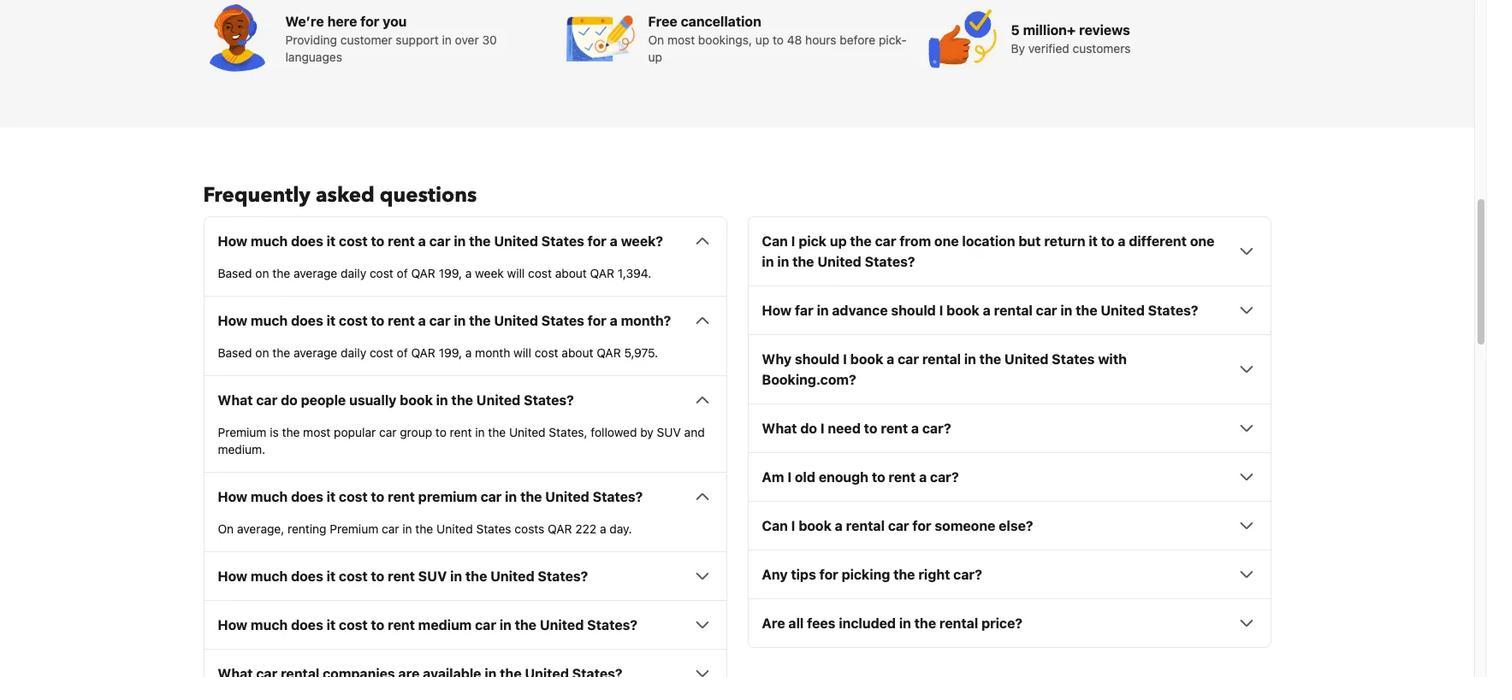 Task type: locate. For each thing, give the bounding box(es) containing it.
one
[[934, 234, 959, 249], [1190, 234, 1215, 249]]

1 vertical spatial can
[[762, 519, 788, 534]]

can for can i pick up the car from one location but return it to a different one in in the united states?
[[762, 234, 788, 249]]

do left the "people"
[[281, 393, 298, 408]]

to up based on the average daily cost of qar 199, a month will cost about qar 5,975. at the bottom of page
[[371, 313, 384, 329]]

about left qar 5,975.
[[562, 346, 593, 360]]

1 vertical spatial premium
[[330, 522, 378, 537]]

rental up picking
[[846, 519, 885, 534]]

am
[[762, 470, 784, 485]]

all
[[788, 616, 804, 632]]

most inside premium is the most popular car group to rent in the united states, followed by suv and medium.
[[303, 425, 331, 440]]

how
[[218, 234, 247, 249], [762, 303, 792, 319], [218, 313, 247, 329], [218, 490, 247, 505], [218, 569, 247, 585], [218, 618, 247, 633]]

0 vertical spatial do
[[281, 393, 298, 408]]

much for how much does it cost to rent suv in the united states?
[[251, 569, 288, 585]]

1 vertical spatial of
[[397, 346, 408, 360]]

daily down asked
[[341, 266, 366, 281]]

i inside how far in advance should i book a rental car in the united states? dropdown button
[[939, 303, 943, 319]]

it for how much does it cost to rent a car in the united states for a month?
[[327, 313, 336, 329]]

location
[[962, 234, 1015, 249]]

rent
[[388, 234, 415, 249], [388, 313, 415, 329], [881, 421, 908, 437], [450, 425, 472, 440], [889, 470, 916, 485], [388, 490, 415, 505], [388, 569, 415, 585], [388, 618, 415, 633]]

for up customer
[[360, 14, 379, 29]]

qar 199, down the how much does it cost to rent a car in the united states for a week?
[[411, 266, 462, 281]]

0 horizontal spatial what
[[218, 393, 253, 408]]

2 average from the top
[[293, 346, 337, 360]]

1 vertical spatial up
[[648, 50, 662, 64]]

for left someone
[[913, 519, 931, 534]]

suv
[[657, 425, 681, 440], [418, 569, 447, 585]]

states inside why should i book a car rental in the united states with booking.com?
[[1052, 352, 1095, 367]]

1 horizontal spatial on
[[648, 33, 664, 47]]

car? for what do i need to rent a car?
[[922, 421, 951, 437]]

0 vertical spatial qar 199,
[[411, 266, 462, 281]]

i up booking.com?
[[843, 352, 847, 367]]

else?
[[999, 519, 1033, 534]]

should right advance
[[891, 303, 936, 319]]

it inside can i pick up the car from one location but return it to a different one in in the united states?
[[1089, 234, 1098, 249]]

will for week?
[[507, 266, 525, 281]]

am i old enough to rent a car?
[[762, 470, 959, 485]]

much for how much does it cost to rent a car in the united states for a week?
[[251, 234, 288, 249]]

will right the week on the left top of page
[[507, 266, 525, 281]]

qar 199,
[[411, 266, 462, 281], [411, 346, 462, 360]]

rent inside dropdown button
[[881, 421, 908, 437]]

1 horizontal spatial what
[[762, 421, 797, 437]]

frequently asked questions
[[203, 182, 477, 210]]

rent up based on the average daily cost of qar 199, a month will cost about qar 5,975. at the bottom of page
[[388, 313, 415, 329]]

much for how much does it cost to rent premium car in the united states?
[[251, 490, 288, 505]]

2 daily from the top
[[341, 346, 366, 360]]

states? inside how much does it cost to rent medium car in the united states? dropdown button
[[587, 618, 637, 633]]

of up what car do people usually book in the united states? on the left of the page
[[397, 346, 408, 360]]

0 vertical spatial of
[[397, 266, 408, 281]]

average,
[[237, 522, 284, 537]]

states? inside what car do people usually book in the united states? dropdown button
[[524, 393, 574, 408]]

daily up usually
[[341, 346, 366, 360]]

4 does from the top
[[291, 569, 323, 585]]

on
[[648, 33, 664, 47], [218, 522, 234, 537]]

1 can from the top
[[762, 234, 788, 249]]

should
[[891, 303, 936, 319], [795, 352, 840, 367]]

states left costs
[[476, 522, 511, 537]]

1 of from the top
[[397, 266, 408, 281]]

0 vertical spatial what
[[218, 393, 253, 408]]

popular
[[334, 425, 376, 440]]

premium up medium.
[[218, 425, 267, 440]]

qar 199, down how much does it cost to rent a car in the united states for a month?
[[411, 346, 462, 360]]

rental inside why should i book a car rental in the united states with booking.com?
[[922, 352, 961, 367]]

1 vertical spatial average
[[293, 346, 337, 360]]

5 does from the top
[[291, 618, 323, 633]]

fees
[[807, 616, 836, 632]]

before
[[840, 33, 876, 47]]

a up based on the average daily cost of qar 199, a month will cost about qar 5,975. at the bottom of page
[[418, 313, 426, 329]]

how for how much does it cost to rent premium car in the united states?
[[218, 490, 247, 505]]

1 vertical spatial suv
[[418, 569, 447, 585]]

0 vertical spatial car?
[[922, 421, 951, 437]]

car inside why should i book a car rental in the united states with booking.com?
[[898, 352, 919, 367]]

2 of from the top
[[397, 346, 408, 360]]

i inside can i book a rental car for someone else? dropdown button
[[791, 519, 795, 534]]

does for how much does it cost to rent suv in the united states?
[[291, 569, 323, 585]]

to down how much does it cost to rent suv in the united states?
[[371, 618, 384, 633]]

for inside dropdown button
[[819, 568, 838, 583]]

a inside why should i book a car rental in the united states with booking.com?
[[887, 352, 894, 367]]

on
[[255, 266, 269, 281], [255, 346, 269, 360]]

of for how much does it cost to rent a car in the united states for a week?
[[397, 266, 408, 281]]

average down frequently asked questions
[[293, 266, 337, 281]]

1 vertical spatial do
[[800, 421, 817, 437]]

does for how much does it cost to rent premium car in the united states?
[[291, 490, 323, 505]]

will
[[507, 266, 525, 281], [514, 346, 531, 360]]

how much does it cost to rent medium car in the united states?
[[218, 618, 637, 633]]

is
[[270, 425, 279, 440]]

0 vertical spatial will
[[507, 266, 525, 281]]

0 horizontal spatial on
[[218, 522, 234, 537]]

to left 48
[[773, 33, 784, 47]]

why
[[762, 352, 792, 367]]

to
[[773, 33, 784, 47], [371, 234, 384, 249], [1101, 234, 1115, 249], [371, 313, 384, 329], [864, 421, 878, 437], [435, 425, 447, 440], [872, 470, 885, 485], [371, 490, 384, 505], [371, 569, 384, 585], [371, 618, 384, 633]]

what for what car do people usually book in the united states?
[[218, 393, 253, 408]]

do inside dropdown button
[[281, 393, 298, 408]]

car? right right
[[953, 568, 982, 583]]

most
[[667, 33, 695, 47], [303, 425, 331, 440]]

to down asked
[[371, 234, 384, 249]]

i left need at right
[[820, 421, 825, 437]]

i
[[791, 234, 795, 249], [939, 303, 943, 319], [843, 352, 847, 367], [820, 421, 825, 437], [787, 470, 792, 485], [791, 519, 795, 534]]

0 horizontal spatial suv
[[418, 569, 447, 585]]

up down free
[[648, 50, 662, 64]]

book inside why should i book a car rental in the united states with booking.com?
[[850, 352, 883, 367]]

one right from
[[934, 234, 959, 249]]

much inside how much does it cost to rent a car in the united states for a month? dropdown button
[[251, 313, 288, 329]]

1 horizontal spatial suv
[[657, 425, 681, 440]]

i inside why should i book a car rental in the united states with booking.com?
[[843, 352, 847, 367]]

4 much from the top
[[251, 569, 288, 585]]

about left qar 1,394.
[[555, 266, 587, 281]]

0 vertical spatial should
[[891, 303, 936, 319]]

0 vertical spatial on
[[648, 33, 664, 47]]

daily for how much does it cost to rent a car in the united states for a week?
[[341, 266, 366, 281]]

return
[[1044, 234, 1085, 249]]

people
[[301, 393, 346, 408]]

what up medium.
[[218, 393, 253, 408]]

car? for am i old enough to rent a car?
[[930, 470, 959, 485]]

qar 199, for month?
[[411, 346, 462, 360]]

and
[[684, 425, 705, 440]]

a left day.
[[600, 522, 606, 537]]

rent down what car do people usually book in the united states? dropdown button
[[450, 425, 472, 440]]

most down the "people"
[[303, 425, 331, 440]]

5
[[1011, 22, 1020, 38]]

by
[[1011, 41, 1025, 56]]

average for how much does it cost to rent a car in the united states for a month?
[[293, 346, 337, 360]]

up left 48
[[755, 33, 769, 47]]

can
[[762, 234, 788, 249], [762, 519, 788, 534]]

how much does it cost to rent suv in the united states?
[[218, 569, 588, 585]]

should up booking.com?
[[795, 352, 840, 367]]

0 horizontal spatial do
[[281, 393, 298, 408]]

much inside 'how much does it cost to rent suv in the united states?' dropdown button
[[251, 569, 288, 585]]

for
[[360, 14, 379, 29], [588, 234, 607, 249], [588, 313, 607, 329], [913, 519, 931, 534], [819, 568, 838, 583]]

the down how much does it cost to rent premium car in the united states?
[[415, 522, 433, 537]]

how for how much does it cost to rent medium car in the united states?
[[218, 618, 247, 633]]

much
[[251, 234, 288, 249], [251, 313, 288, 329], [251, 490, 288, 505], [251, 569, 288, 585], [251, 618, 288, 633]]

states left with at bottom right
[[1052, 352, 1095, 367]]

5 million+ reviews image
[[929, 5, 997, 73]]

to right enough
[[872, 470, 885, 485]]

states?
[[865, 254, 915, 270], [1148, 303, 1198, 319], [524, 393, 574, 408], [593, 490, 643, 505], [538, 569, 588, 585], [587, 618, 637, 633]]

1 based from the top
[[218, 266, 252, 281]]

rental
[[994, 303, 1033, 319], [922, 352, 961, 367], [846, 519, 885, 534], [939, 616, 978, 632]]

the left right
[[893, 568, 915, 583]]

what inside dropdown button
[[762, 421, 797, 437]]

someone
[[935, 519, 995, 534]]

united
[[494, 234, 538, 249], [817, 254, 862, 270], [1101, 303, 1145, 319], [494, 313, 538, 329], [1004, 352, 1049, 367], [476, 393, 520, 408], [509, 425, 546, 440], [545, 490, 589, 505], [436, 522, 473, 537], [490, 569, 534, 585], [540, 618, 584, 633]]

what do i need to rent a car?
[[762, 421, 951, 437]]

qar 199, for week?
[[411, 266, 462, 281]]

1 horizontal spatial most
[[667, 33, 695, 47]]

the down return
[[1076, 303, 1097, 319]]

average
[[293, 266, 337, 281], [293, 346, 337, 360]]

the up costs
[[520, 490, 542, 505]]

the right 'pick'
[[850, 234, 872, 249]]

book down old
[[799, 519, 832, 534]]

can i book a rental car for someone else? button
[[762, 516, 1257, 537]]

can left 'pick'
[[762, 234, 788, 249]]

on down free
[[648, 33, 664, 47]]

of down the how much does it cost to rent a car in the united states for a week?
[[397, 266, 408, 281]]

in
[[442, 33, 452, 47], [454, 234, 466, 249], [762, 254, 774, 270], [777, 254, 789, 270], [817, 303, 829, 319], [1060, 303, 1072, 319], [454, 313, 466, 329], [964, 352, 976, 367], [436, 393, 448, 408], [475, 425, 485, 440], [505, 490, 517, 505], [402, 522, 412, 537], [450, 569, 462, 585], [899, 616, 911, 632], [500, 618, 512, 633]]

0 horizontal spatial up
[[648, 50, 662, 64]]

most down free
[[667, 33, 695, 47]]

2 one from the left
[[1190, 234, 1215, 249]]

book down advance
[[850, 352, 883, 367]]

how for how much does it cost to rent suv in the united states?
[[218, 569, 247, 585]]

suv inside premium is the most popular car group to rent in the united states, followed by suv and medium.
[[657, 425, 681, 440]]

0 vertical spatial daily
[[341, 266, 366, 281]]

0 vertical spatial can
[[762, 234, 788, 249]]

for up qar 5,975.
[[588, 313, 607, 329]]

1 average from the top
[[293, 266, 337, 281]]

to inside premium is the most popular car group to rent in the united states, followed by suv and medium.
[[435, 425, 447, 440]]

any tips for picking the right car?
[[762, 568, 982, 583]]

1 vertical spatial on
[[218, 522, 234, 537]]

car?
[[922, 421, 951, 437], [930, 470, 959, 485], [953, 568, 982, 583]]

2 can from the top
[[762, 519, 788, 534]]

can up the any
[[762, 519, 788, 534]]

states? inside 'how much does it cost to rent suv in the united states?' dropdown button
[[538, 569, 588, 585]]

a
[[418, 234, 426, 249], [610, 234, 618, 249], [1118, 234, 1126, 249], [465, 266, 472, 281], [983, 303, 991, 319], [418, 313, 426, 329], [610, 313, 618, 329], [465, 346, 472, 360], [887, 352, 894, 367], [911, 421, 919, 437], [919, 470, 927, 485], [835, 519, 843, 534], [600, 522, 606, 537]]

premium right renting
[[330, 522, 378, 537]]

old
[[795, 470, 815, 485]]

rent right need at right
[[881, 421, 908, 437]]

on average, renting premium car in the united states costs qar 222 a day.
[[218, 522, 632, 537]]

how much does it cost to rent a car in the united states for a month?
[[218, 313, 671, 329]]

costs
[[515, 522, 544, 537]]

the down how far in advance should i book a rental car in the united states?
[[979, 352, 1001, 367]]

what inside dropdown button
[[218, 393, 253, 408]]

average for how much does it cost to rent a car in the united states for a week?
[[293, 266, 337, 281]]

are all fees included in the rental price? button
[[762, 614, 1257, 634]]

0 vertical spatial suv
[[657, 425, 681, 440]]

rent down on average, renting premium car in the united states costs qar 222 a day.
[[388, 569, 415, 585]]

it for how much does it cost to rent a car in the united states for a week?
[[327, 234, 336, 249]]

does
[[291, 234, 323, 249], [291, 313, 323, 329], [291, 490, 323, 505], [291, 569, 323, 585], [291, 618, 323, 633]]

rent inside premium is the most popular car group to rent in the united states, followed by suv and medium.
[[450, 425, 472, 440]]

any tips for picking the right car? button
[[762, 565, 1257, 585]]

1 vertical spatial on
[[255, 346, 269, 360]]

2 horizontal spatial up
[[830, 234, 847, 249]]

up
[[755, 33, 769, 47], [648, 50, 662, 64], [830, 234, 847, 249]]

1 vertical spatial car?
[[930, 470, 959, 485]]

1 much from the top
[[251, 234, 288, 249]]

0 vertical spatial average
[[293, 266, 337, 281]]

2 does from the top
[[291, 313, 323, 329]]

0 vertical spatial on
[[255, 266, 269, 281]]

the
[[469, 234, 491, 249], [850, 234, 872, 249], [792, 254, 814, 270], [272, 266, 290, 281], [1076, 303, 1097, 319], [469, 313, 491, 329], [272, 346, 290, 360], [979, 352, 1001, 367], [451, 393, 473, 408], [282, 425, 300, 440], [488, 425, 506, 440], [520, 490, 542, 505], [415, 522, 433, 537], [893, 568, 915, 583], [465, 569, 487, 585], [914, 616, 936, 632], [515, 618, 537, 633]]

5 much from the top
[[251, 618, 288, 633]]

can i pick up the car from one location but return it to a different one in in the united states?
[[762, 234, 1215, 270]]

languages
[[285, 50, 342, 64]]

far
[[795, 303, 814, 319]]

much inside how much does it cost to rent medium car in the united states? dropdown button
[[251, 618, 288, 633]]

0 horizontal spatial should
[[795, 352, 840, 367]]

i inside can i pick up the car from one location but return it to a different one in in the united states?
[[791, 234, 795, 249]]

customer
[[340, 33, 392, 47]]

i left 'pick'
[[791, 234, 795, 249]]

0 vertical spatial premium
[[218, 425, 267, 440]]

2 vertical spatial up
[[830, 234, 847, 249]]

to inside can i pick up the car from one location but return it to a different one in in the united states?
[[1101, 234, 1115, 249]]

it for how much does it cost to rent suv in the united states?
[[327, 569, 336, 585]]

0 horizontal spatial most
[[303, 425, 331, 440]]

rent up can i book a rental car for someone else?
[[889, 470, 916, 485]]

right
[[918, 568, 950, 583]]

i up why should i book a car rental in the united states with booking.com?
[[939, 303, 943, 319]]

1 vertical spatial about
[[562, 346, 593, 360]]

car inside can i pick up the car from one location but return it to a different one in in the united states?
[[875, 234, 896, 249]]

1 vertical spatial most
[[303, 425, 331, 440]]

3 much from the top
[[251, 490, 288, 505]]

we're here for you image
[[203, 5, 272, 73]]

cost
[[339, 234, 368, 249], [370, 266, 393, 281], [528, 266, 552, 281], [339, 313, 368, 329], [370, 346, 393, 360], [535, 346, 558, 360], [339, 490, 368, 505], [339, 569, 368, 585], [339, 618, 368, 633]]

0 horizontal spatial premium
[[218, 425, 267, 440]]

does for how much does it cost to rent a car in the united states for a month?
[[291, 313, 323, 329]]

a left month
[[465, 346, 472, 360]]

2 based from the top
[[218, 346, 252, 360]]

a down advance
[[887, 352, 894, 367]]

1 horizontal spatial one
[[1190, 234, 1215, 249]]

2 qar 199, from the top
[[411, 346, 462, 360]]

on left 'average,'
[[218, 522, 234, 537]]

i left old
[[787, 470, 792, 485]]

of
[[397, 266, 408, 281], [397, 346, 408, 360]]

most for cancellation
[[667, 33, 695, 47]]

rent left medium
[[388, 618, 415, 633]]

3 does from the top
[[291, 490, 323, 505]]

million+
[[1023, 22, 1076, 38]]

2 much from the top
[[251, 313, 288, 329]]

1 does from the top
[[291, 234, 323, 249]]

much inside the how much does it cost to rent a car in the united states for a week? dropdown button
[[251, 234, 288, 249]]

1 horizontal spatial do
[[800, 421, 817, 437]]

are all fees included in the rental price?
[[762, 616, 1022, 632]]

up right 'pick'
[[830, 234, 847, 249]]

1 vertical spatial will
[[514, 346, 531, 360]]

in inside we're here for you providing customer support in over 30 languages
[[442, 33, 452, 47]]

i inside 'am i old enough to rent a car?' 'dropdown button'
[[787, 470, 792, 485]]

providing
[[285, 33, 337, 47]]

0 vertical spatial about
[[555, 266, 587, 281]]

1 vertical spatial should
[[795, 352, 840, 367]]

what up am
[[762, 421, 797, 437]]

rental down how far in advance should i book a rental car in the united states?
[[922, 352, 961, 367]]

the up month
[[469, 313, 491, 329]]

0 vertical spatial most
[[667, 33, 695, 47]]

can inside dropdown button
[[762, 519, 788, 534]]

are
[[762, 616, 785, 632]]

group
[[400, 425, 432, 440]]

1 vertical spatial what
[[762, 421, 797, 437]]

to right return
[[1101, 234, 1115, 249]]

car? up someone
[[930, 470, 959, 485]]

a up can i book a rental car for someone else?
[[919, 470, 927, 485]]

states? inside can i pick up the car from one location but return it to a different one in in the united states?
[[865, 254, 915, 270]]

1 horizontal spatial should
[[891, 303, 936, 319]]

most inside free cancellation on most bookings, up to 48 hours before pick- up
[[667, 33, 695, 47]]

one right the "different"
[[1190, 234, 1215, 249]]

1 horizontal spatial up
[[755, 33, 769, 47]]

average up the "people"
[[293, 346, 337, 360]]

car? inside 'dropdown button'
[[930, 470, 959, 485]]

rental down can i pick up the car from one location but return it to a different one in in the united states? dropdown button
[[994, 303, 1033, 319]]

1 daily from the top
[[341, 266, 366, 281]]

tips
[[791, 568, 816, 583]]

1 vertical spatial qar 199,
[[411, 346, 462, 360]]

0 horizontal spatial one
[[934, 234, 959, 249]]

1 horizontal spatial premium
[[330, 522, 378, 537]]

based for how much does it cost to rent a car in the united states for a week?
[[218, 266, 252, 281]]

a left the "different"
[[1118, 234, 1126, 249]]

much inside the how much does it cost to rent premium car in the united states? dropdown button
[[251, 490, 288, 505]]

daily
[[341, 266, 366, 281], [341, 346, 366, 360]]

the inside why should i book a car rental in the united states with booking.com?
[[979, 352, 1001, 367]]

1 qar 199, from the top
[[411, 266, 462, 281]]

states? inside how far in advance should i book a rental car in the united states? dropdown button
[[1148, 303, 1198, 319]]

1 vertical spatial daily
[[341, 346, 366, 360]]

1 vertical spatial based
[[218, 346, 252, 360]]

we're
[[285, 14, 324, 29]]

the down 'how much does it cost to rent suv in the united states?' dropdown button
[[515, 618, 537, 633]]

0 vertical spatial based
[[218, 266, 252, 281]]

to right group
[[435, 425, 447, 440]]

1 on from the top
[[255, 266, 269, 281]]

2 on from the top
[[255, 346, 269, 360]]

will right month
[[514, 346, 531, 360]]

with
[[1098, 352, 1127, 367]]

suv right by
[[657, 425, 681, 440]]

can inside can i pick up the car from one location but return it to a different one in in the united states?
[[762, 234, 788, 249]]

car? down why should i book a car rental in the united states with booking.com?
[[922, 421, 951, 437]]



Task type: describe. For each thing, give the bounding box(es) containing it.
but
[[1019, 234, 1041, 249]]

how much does it cost to rent premium car in the united states? button
[[218, 487, 712, 508]]

up inside can i pick up the car from one location but return it to a different one in in the united states?
[[830, 234, 847, 249]]

month
[[475, 346, 510, 360]]

the down what car do people usually book in the united states? dropdown button
[[488, 425, 506, 440]]

a left week?
[[610, 234, 618, 249]]

price?
[[981, 616, 1022, 632]]

based for how much does it cost to rent a car in the united states for a month?
[[218, 346, 252, 360]]

book up group
[[400, 393, 433, 408]]

based on the average daily cost of qar 199, a week will cost about qar 1,394.
[[218, 266, 651, 281]]

how far in advance should i book a rental car in the united states? button
[[762, 301, 1257, 321]]

most for is
[[303, 425, 331, 440]]

pick
[[799, 234, 827, 249]]

of for how much does it cost to rent a car in the united states for a month?
[[397, 346, 408, 360]]

a left the week on the left top of page
[[465, 266, 472, 281]]

how far in advance should i book a rental car in the united states?
[[762, 303, 1198, 319]]

any
[[762, 568, 788, 583]]

united inside why should i book a car rental in the united states with booking.com?
[[1004, 352, 1049, 367]]

rental left price?
[[939, 616, 978, 632]]

the down right
[[914, 616, 936, 632]]

the down 'pick'
[[792, 254, 814, 270]]

hours
[[805, 33, 836, 47]]

will for month?
[[514, 346, 531, 360]]

in inside why should i book a car rental in the united states with booking.com?
[[964, 352, 976, 367]]

rent up on average, renting premium car in the united states costs qar 222 a day.
[[388, 490, 415, 505]]

can i pick up the car from one location but return it to a different one in in the united states? button
[[762, 231, 1257, 272]]

states? inside the how much does it cost to rent premium car in the united states? dropdown button
[[593, 490, 643, 505]]

what do i need to rent a car? button
[[762, 419, 1257, 439]]

premium inside premium is the most popular car group to rent in the united states, followed by suv and medium.
[[218, 425, 267, 440]]

how much does it cost to rent a car in the united states for a week? button
[[218, 231, 712, 252]]

i inside what do i need to rent a car? dropdown button
[[820, 421, 825, 437]]

picking
[[842, 568, 890, 583]]

what car do people usually book in the united states? button
[[218, 390, 712, 411]]

on for how much does it cost to rent a car in the united states for a month?
[[255, 346, 269, 360]]

qar 222
[[548, 522, 597, 537]]

do inside dropdown button
[[800, 421, 817, 437]]

suv inside 'how much does it cost to rent suv in the united states?' dropdown button
[[418, 569, 447, 585]]

day.
[[610, 522, 632, 537]]

the up how much does it cost to rent medium car in the united states? dropdown button
[[465, 569, 487, 585]]

the up is
[[272, 346, 290, 360]]

states left week?
[[541, 234, 584, 249]]

support
[[396, 33, 439, 47]]

united inside can i pick up the car from one location but return it to a different one in in the united states?
[[817, 254, 862, 270]]

how for how much does it cost to rent a car in the united states for a week?
[[218, 234, 247, 249]]

about for week?
[[555, 266, 587, 281]]

premium
[[418, 490, 477, 505]]

1 one from the left
[[934, 234, 959, 249]]

from
[[900, 234, 931, 249]]

over
[[455, 33, 479, 47]]

does for how much does it cost to rent a car in the united states for a week?
[[291, 234, 323, 249]]

0 vertical spatial up
[[755, 33, 769, 47]]

medium
[[418, 618, 472, 633]]

how much does it cost to rent a car in the united states for a month? button
[[218, 311, 712, 331]]

2 vertical spatial car?
[[953, 568, 982, 583]]

daily for how much does it cost to rent a car in the united states for a month?
[[341, 346, 366, 360]]

a left month?
[[610, 313, 618, 329]]

based on the average daily cost of qar 199, a month will cost about qar 5,975.
[[218, 346, 658, 360]]

can for can i book a rental car for someone else?
[[762, 519, 788, 534]]

week
[[475, 266, 504, 281]]

48
[[787, 33, 802, 47]]

followed
[[591, 425, 637, 440]]

enough
[[819, 470, 869, 485]]

how for how far in advance should i book a rental car in the united states?
[[762, 303, 792, 319]]

by
[[640, 425, 654, 440]]

what for what do i need to rent a car?
[[762, 421, 797, 437]]

about for month?
[[562, 346, 593, 360]]

free
[[648, 14, 678, 29]]

asked
[[316, 182, 375, 210]]

on inside free cancellation on most bookings, up to 48 hours before pick- up
[[648, 33, 664, 47]]

free cancellation on most bookings, up to 48 hours before pick- up
[[648, 14, 907, 64]]

how much does it cost to rent suv in the united states? button
[[218, 567, 712, 587]]

medium.
[[218, 443, 265, 457]]

much for how much does it cost to rent a car in the united states for a month?
[[251, 313, 288, 329]]

to right need at right
[[864, 421, 878, 437]]

it for how much does it cost to rent premium car in the united states?
[[327, 490, 336, 505]]

a inside can i pick up the car from one location but return it to a different one in in the united states?
[[1118, 234, 1126, 249]]

a down why should i book a car rental in the united states with booking.com?
[[911, 421, 919, 437]]

how much does it cost to rent medium car in the united states? button
[[218, 615, 712, 636]]

the up premium is the most popular car group to rent in the united states, followed by suv and medium. in the left bottom of the page
[[451, 393, 473, 408]]

for up qar 1,394.
[[588, 234, 607, 249]]

week?
[[621, 234, 663, 249]]

does for how much does it cost to rent medium car in the united states?
[[291, 618, 323, 633]]

questions
[[380, 182, 477, 210]]

reviews
[[1079, 22, 1130, 38]]

different
[[1129, 234, 1187, 249]]

what car do people usually book in the united states?
[[218, 393, 574, 408]]

to inside free cancellation on most bookings, up to 48 hours before pick- up
[[773, 33, 784, 47]]

book up why should i book a car rental in the united states with booking.com?
[[947, 303, 980, 319]]

how much does it cost to rent a car in the united states for a week?
[[218, 234, 663, 249]]

30
[[482, 33, 497, 47]]

usually
[[349, 393, 397, 408]]

customers
[[1073, 41, 1131, 56]]

why should i book a car rental in the united states with booking.com? button
[[762, 349, 1257, 390]]

need
[[828, 421, 861, 437]]

to inside 'dropdown button'
[[872, 470, 885, 485]]

the up the week on the left top of page
[[469, 234, 491, 249]]

verified
[[1028, 41, 1069, 56]]

should inside why should i book a car rental in the united states with booking.com?
[[795, 352, 840, 367]]

free cancellation image
[[566, 5, 634, 73]]

pick-
[[879, 33, 907, 47]]

renting
[[288, 522, 326, 537]]

the right is
[[282, 425, 300, 440]]

month?
[[621, 313, 671, 329]]

should inside dropdown button
[[891, 303, 936, 319]]

can i book a rental car for someone else?
[[762, 519, 1033, 534]]

on for how much does it cost to rent a car in the united states for a week?
[[255, 266, 269, 281]]

included
[[839, 616, 896, 632]]

premium is the most popular car group to rent in the united states, followed by suv and medium.
[[218, 425, 705, 457]]

booking.com?
[[762, 372, 856, 388]]

am i old enough to rent a car? button
[[762, 467, 1257, 488]]

bookings,
[[698, 33, 752, 47]]

a up based on the average daily cost of qar 199, a week will cost about qar 1,394.
[[418, 234, 426, 249]]

advance
[[832, 303, 888, 319]]

qar 5,975.
[[597, 346, 658, 360]]

car inside premium is the most popular car group to rent in the united states, followed by suv and medium.
[[379, 425, 397, 440]]

5 million+ reviews by verified customers
[[1011, 22, 1131, 56]]

rent up based on the average daily cost of qar 199, a week will cost about qar 1,394.
[[388, 234, 415, 249]]

states left month?
[[541, 313, 584, 329]]

a down can i pick up the car from one location but return it to a different one in in the united states?
[[983, 303, 991, 319]]

a down enough
[[835, 519, 843, 534]]

here
[[327, 14, 357, 29]]

much for how much does it cost to rent medium car in the united states?
[[251, 618, 288, 633]]

in inside premium is the most popular car group to rent in the united states, followed by suv and medium.
[[475, 425, 485, 440]]

it for how much does it cost to rent medium car in the united states?
[[327, 618, 336, 633]]

how for how much does it cost to rent a car in the united states for a month?
[[218, 313, 247, 329]]

to down on average, renting premium car in the united states costs qar 222 a day.
[[371, 569, 384, 585]]

states,
[[549, 425, 587, 440]]

frequently
[[203, 182, 311, 210]]

qar 1,394.
[[590, 266, 651, 281]]

the down 'frequently'
[[272, 266, 290, 281]]

for inside we're here for you providing customer support in over 30 languages
[[360, 14, 379, 29]]

rent inside 'dropdown button'
[[889, 470, 916, 485]]

to up on average, renting premium car in the united states costs qar 222 a day.
[[371, 490, 384, 505]]

how much does it cost to rent premium car in the united states?
[[218, 490, 643, 505]]

united inside premium is the most popular car group to rent in the united states, followed by suv and medium.
[[509, 425, 546, 440]]



Task type: vqa. For each thing, say whether or not it's contained in the screenshot.


